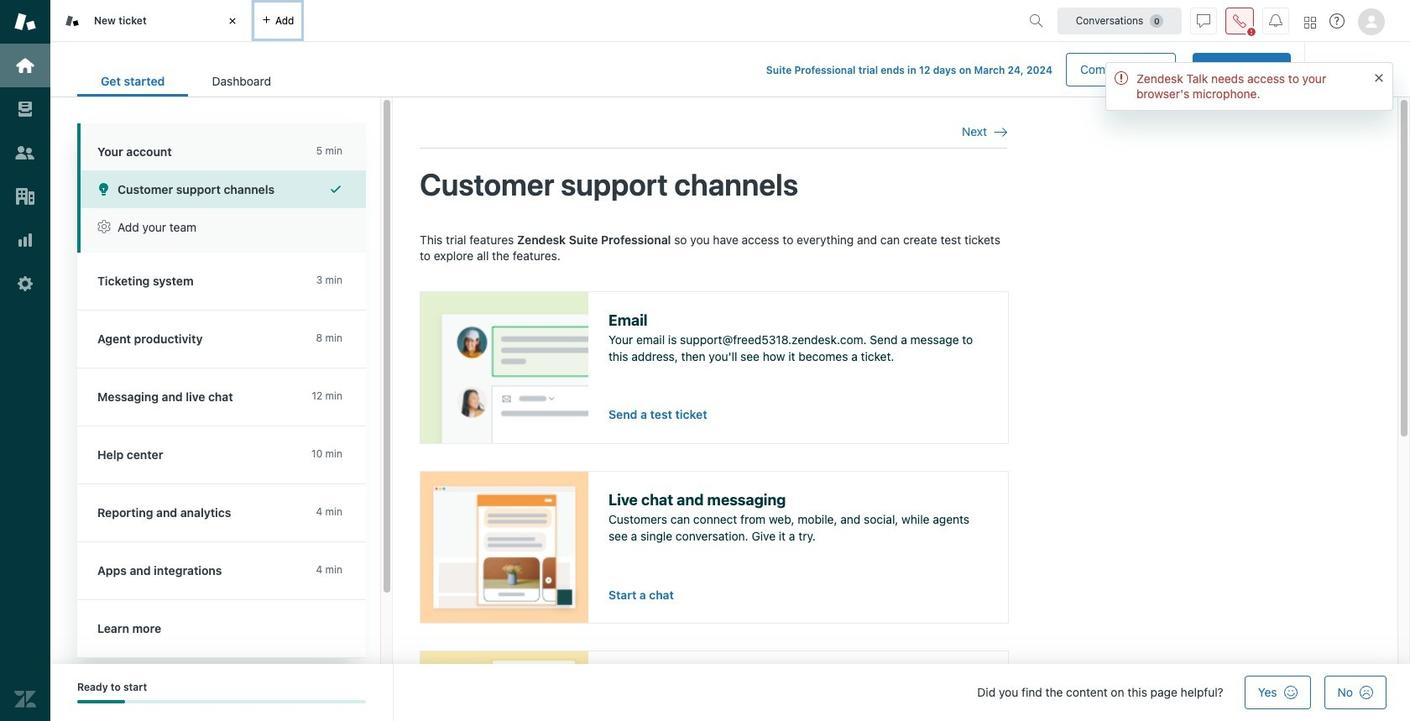 Task type: describe. For each thing, give the bounding box(es) containing it.
notifications image
[[1269, 14, 1283, 27]]

zendesk image
[[14, 688, 36, 710]]

main element
[[0, 0, 50, 721]]

zendesk products image
[[1304, 16, 1316, 28]]

button displays agent's chat status as invisible. image
[[1197, 14, 1210, 27]]

tabs tab list
[[50, 0, 1022, 42]]

admin image
[[14, 273, 36, 295]]

example of email conversation inside of the ticketing system and the customer is asking the agent about reimbursement policy. image
[[421, 292, 588, 443]]

content-title region
[[420, 166, 1007, 204]]



Task type: locate. For each thing, give the bounding box(es) containing it.
example of how the agent accepts an incoming phone call as well as how to log the details of the call. image
[[421, 651, 588, 721]]

tab
[[50, 0, 252, 42], [188, 65, 295, 97]]

get started image
[[14, 55, 36, 76]]

views image
[[14, 98, 36, 120]]

organizations image
[[14, 186, 36, 207]]

progress bar image
[[77, 700, 125, 704]]

footer
[[50, 664, 1410, 721]]

region
[[420, 231, 1009, 721]]

tab list
[[77, 65, 295, 97]]

1 vertical spatial tab
[[188, 65, 295, 97]]

get help image
[[1330, 13, 1345, 29]]

close image
[[224, 13, 241, 29]]

progress-bar progress bar
[[77, 700, 366, 704]]

March 24, 2024 text field
[[974, 64, 1053, 76]]

heading
[[77, 123, 366, 170]]

0 vertical spatial tab
[[50, 0, 252, 42]]

zendesk support image
[[14, 11, 36, 33]]

customers image
[[14, 142, 36, 164]]

reporting image
[[14, 229, 36, 251]]

example of conversation inside of messaging and the customer is asking the agent about changing the size of the retail order. image
[[421, 472, 588, 623]]



Task type: vqa. For each thing, say whether or not it's contained in the screenshot.
topmost arrow down image
no



